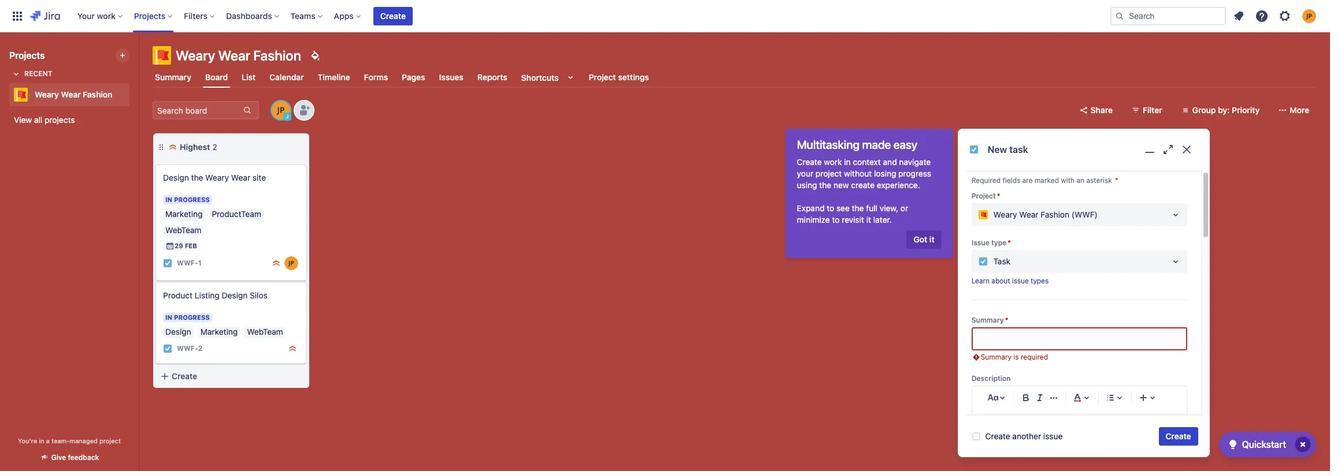 Task type: locate. For each thing, give the bounding box(es) containing it.
2 right highest
[[213, 142, 217, 152]]

required
[[972, 176, 1001, 185]]

the inside expand to see the full view, or minimize to revisit it later. got it
[[852, 204, 864, 213]]

issue for another
[[1044, 432, 1063, 442]]

in down product at left
[[165, 314, 172, 322]]

0 horizontal spatial highest image
[[168, 143, 178, 152]]

1 task image from the top
[[163, 259, 172, 268]]

projects button
[[131, 7, 177, 25]]

create button
[[374, 7, 413, 25], [153, 367, 309, 388], [1159, 428, 1199, 447]]

wwf- for 2
[[177, 345, 198, 354]]

0 horizontal spatial project
[[589, 72, 616, 82]]

summary up search board text box
[[155, 72, 191, 82]]

project down required
[[972, 192, 996, 201]]

0 horizontal spatial issue
[[1013, 277, 1029, 286]]

go full screen image
[[1162, 143, 1176, 157]]

0 vertical spatial weary wear fashion
[[176, 47, 301, 64]]

teams
[[291, 11, 316, 21]]

design down highest
[[163, 173, 189, 183]]

the down highest 2
[[191, 173, 203, 183]]

settings image
[[1279, 9, 1293, 23]]

projects inside dropdown button
[[134, 11, 165, 21]]

full
[[867, 204, 878, 213]]

the up revisit
[[852, 204, 864, 213]]

1 horizontal spatial the
[[820, 180, 832, 190]]

in progress down product at left
[[165, 314, 210, 322]]

in inside multitasking made easy create work in context and navigate your project without losing progress using the new create experience.
[[845, 157, 851, 167]]

weary down project *
[[994, 210, 1018, 220]]

1 vertical spatial weary wear fashion
[[35, 90, 112, 99]]

wwf-
[[177, 259, 198, 268], [177, 345, 198, 354]]

new
[[988, 144, 1008, 155]]

italic ⌘i image
[[1033, 392, 1047, 406]]

fashion left add to starred image
[[83, 90, 112, 99]]

tab list
[[146, 67, 1324, 88]]

the inside multitasking made easy create work in context and navigate your project without losing progress using the new create experience.
[[820, 180, 832, 190]]

1 vertical spatial wwf-
[[177, 345, 198, 354]]

highest image
[[168, 143, 178, 152], [288, 345, 297, 354]]

wwf- down 29 feb
[[177, 259, 198, 268]]

1 horizontal spatial highest image
[[288, 345, 297, 354]]

create left check image
[[1166, 432, 1192, 442]]

it right got
[[930, 235, 935, 245]]

check image
[[1227, 438, 1240, 452]]

or
[[901, 204, 909, 213]]

0 vertical spatial in
[[165, 196, 172, 204]]

1 horizontal spatial issue
[[1044, 432, 1063, 442]]

issue for about
[[1013, 277, 1029, 286]]

project right the managed
[[99, 438, 121, 445]]

1 vertical spatial work
[[824, 157, 842, 167]]

notifications image
[[1233, 9, 1246, 23]]

2 in progress from the top
[[165, 314, 210, 322]]

sidebar navigation image
[[126, 46, 152, 69]]

0 horizontal spatial work
[[97, 11, 116, 21]]

1 vertical spatial in
[[165, 314, 172, 322]]

0 horizontal spatial projects
[[9, 50, 45, 61]]

projects
[[45, 115, 75, 125]]

create
[[852, 180, 875, 190]]

0 vertical spatial to
[[827, 204, 835, 213]]

easy
[[894, 138, 918, 152]]

wwf-2 link
[[177, 344, 203, 354]]

29 february 2024 image
[[165, 242, 175, 251], [165, 242, 175, 251]]

1 horizontal spatial design
[[222, 291, 248, 301]]

wwf- for 1
[[177, 259, 198, 268]]

issue left types
[[1013, 277, 1029, 286]]

None text field
[[973, 329, 1187, 350]]

progress down product at left
[[174, 314, 210, 322]]

2 horizontal spatial the
[[852, 204, 864, 213]]

2 progress from the top
[[174, 314, 210, 322]]

projects up recent
[[9, 50, 45, 61]]

expand
[[797, 204, 825, 213]]

create button inside primary element
[[374, 7, 413, 25]]

listing
[[195, 291, 220, 301]]

summary for summary *
[[972, 316, 1004, 325]]

multitasking made easy create work in context and navigate your project without losing progress using the new create experience.
[[797, 138, 932, 190]]

29
[[175, 242, 183, 250]]

open image
[[1169, 255, 1183, 269]]

projects up sidebar navigation icon
[[134, 11, 165, 21]]

in down design the weary wear site on the top
[[165, 196, 172, 204]]

1 vertical spatial create button
[[153, 367, 309, 388]]

create another issue
[[986, 432, 1063, 442]]

new task
[[988, 144, 1029, 155]]

multitasking
[[797, 138, 860, 152]]

issue right another
[[1044, 432, 1063, 442]]

in up without
[[845, 157, 851, 167]]

using
[[797, 180, 818, 190]]

another
[[1013, 432, 1042, 442]]

wwf-1 link
[[177, 259, 202, 269]]

primary element
[[7, 0, 1111, 32]]

forms link
[[362, 67, 391, 88]]

summary left is
[[981, 353, 1012, 362]]

fashion
[[253, 47, 301, 64], [83, 90, 112, 99], [1041, 210, 1070, 220]]

help image
[[1256, 9, 1270, 23]]

1 wwf- from the top
[[177, 259, 198, 268]]

weary wear fashion (wwf)
[[994, 210, 1098, 220]]

group by: priority
[[1193, 105, 1260, 115]]

1 horizontal spatial project
[[972, 192, 996, 201]]

2 down listing
[[198, 345, 203, 354]]

0 vertical spatial issue
[[1013, 277, 1029, 286]]

1 vertical spatial design
[[222, 291, 248, 301]]

an
[[1077, 176, 1085, 185]]

got it button
[[907, 231, 942, 249]]

wwf- down product at left
[[177, 345, 198, 354]]

1 horizontal spatial in
[[845, 157, 851, 167]]

highest image
[[272, 259, 281, 268]]

0 vertical spatial summary
[[155, 72, 191, 82]]

apps
[[334, 11, 354, 21]]

in progress for product
[[165, 314, 210, 322]]

create button down the wwf-2 link
[[153, 367, 309, 388]]

0 vertical spatial fashion
[[253, 47, 301, 64]]

2 for wwf-2
[[198, 345, 203, 354]]

project
[[816, 169, 842, 179], [99, 438, 121, 445]]

2 wwf- from the top
[[177, 345, 198, 354]]

board
[[205, 72, 228, 82]]

create up your
[[797, 157, 822, 167]]

weary up board
[[176, 47, 215, 64]]

1 horizontal spatial project
[[816, 169, 842, 179]]

view all projects link
[[9, 110, 130, 131]]

1 vertical spatial project
[[972, 192, 996, 201]]

1 horizontal spatial weary wear fashion
[[176, 47, 301, 64]]

0 horizontal spatial in
[[39, 438, 44, 445]]

open image
[[1169, 208, 1183, 222]]

design left silos on the bottom of page
[[222, 291, 248, 301]]

create down the wwf-2 link
[[172, 372, 197, 382]]

banner
[[0, 0, 1331, 32]]

0 vertical spatial task image
[[163, 259, 172, 268]]

your
[[797, 169, 814, 179]]

2 horizontal spatial create button
[[1159, 428, 1199, 447]]

wwf-1
[[177, 259, 202, 268]]

weary wear fashion up list
[[176, 47, 301, 64]]

work right your
[[97, 11, 116, 21]]

create button left check image
[[1159, 428, 1199, 447]]

0 vertical spatial project
[[589, 72, 616, 82]]

filter button
[[1125, 101, 1170, 120]]

1 vertical spatial progress
[[174, 314, 210, 322]]

it down full
[[867, 215, 872, 225]]

silos
[[250, 291, 268, 301]]

more
[[1290, 105, 1310, 115]]

summary inside tab list
[[155, 72, 191, 82]]

shortcuts button
[[519, 67, 580, 88]]

1 horizontal spatial 2
[[213, 142, 217, 152]]

1 in progress from the top
[[165, 196, 210, 204]]

fashion left (wwf)
[[1041, 210, 1070, 220]]

1 vertical spatial issue
[[1044, 432, 1063, 442]]

2
[[213, 142, 217, 152], [198, 345, 203, 354]]

by:
[[1219, 105, 1230, 115]]

site
[[253, 173, 266, 183]]

progress for the
[[174, 196, 210, 204]]

0 vertical spatial wwf-
[[177, 259, 198, 268]]

0 vertical spatial in
[[845, 157, 851, 167]]

* down required
[[998, 192, 1001, 201]]

to
[[827, 204, 835, 213], [833, 215, 840, 225]]

0 vertical spatial projects
[[134, 11, 165, 21]]

project inside tab list
[[589, 72, 616, 82]]

1 vertical spatial it
[[930, 235, 935, 245]]

in progress down design the weary wear site on the top
[[165, 196, 210, 204]]

in for product listing design silos
[[165, 314, 172, 322]]

1 vertical spatial 2
[[198, 345, 203, 354]]

work down the multitasking
[[824, 157, 842, 167]]

dashboards
[[226, 11, 272, 21]]

are
[[1023, 176, 1033, 185]]

0 vertical spatial 2
[[213, 142, 217, 152]]

0 horizontal spatial 2
[[198, 345, 203, 354]]

task image left the wwf-2 link
[[163, 345, 172, 354]]

design
[[163, 173, 189, 183], [222, 291, 248, 301]]

0 vertical spatial create button
[[374, 7, 413, 25]]

new task image
[[970, 145, 979, 154]]

2 vertical spatial fashion
[[1041, 210, 1070, 220]]

marked
[[1035, 176, 1060, 185]]

2 vertical spatial create button
[[1159, 428, 1199, 447]]

1 vertical spatial to
[[833, 215, 840, 225]]

progress down design the weary wear site on the top
[[174, 196, 210, 204]]

create right apps popup button
[[380, 11, 406, 21]]

1 vertical spatial in
[[39, 438, 44, 445]]

progress for listing
[[174, 314, 210, 322]]

weary wear fashion
[[176, 47, 301, 64], [35, 90, 112, 99]]

summary up the error icon
[[972, 316, 1004, 325]]

1 vertical spatial fashion
[[83, 90, 112, 99]]

1 progress from the top
[[174, 196, 210, 204]]

the
[[191, 173, 203, 183], [820, 180, 832, 190], [852, 204, 864, 213]]

weary wear fashion up view all projects link
[[35, 90, 112, 99]]

text styles image
[[987, 392, 1000, 406]]

0 vertical spatial design
[[163, 173, 189, 183]]

dashboards button
[[223, 7, 284, 25]]

1 vertical spatial project
[[99, 438, 121, 445]]

task image
[[163, 259, 172, 268], [163, 345, 172, 354]]

fashion up calendar
[[253, 47, 301, 64]]

in left a in the bottom left of the page
[[39, 438, 44, 445]]

task image left wwf-1 link
[[163, 259, 172, 268]]

2 inside the wwf-2 link
[[198, 345, 203, 354]]

0 vertical spatial progress
[[174, 196, 210, 204]]

banner containing your work
[[0, 0, 1331, 32]]

error image
[[972, 353, 981, 363]]

filter
[[1143, 105, 1163, 115]]

0 vertical spatial it
[[867, 215, 872, 225]]

0 horizontal spatial the
[[191, 173, 203, 183]]

summary is required
[[981, 353, 1049, 362]]

required
[[1021, 353, 1049, 362]]

project for project *
[[972, 192, 996, 201]]

1 vertical spatial task image
[[163, 345, 172, 354]]

experience.
[[877, 180, 921, 190]]

1 horizontal spatial work
[[824, 157, 842, 167]]

1 vertical spatial in progress
[[165, 314, 210, 322]]

1 in from the top
[[165, 196, 172, 204]]

2 in from the top
[[165, 314, 172, 322]]

0 horizontal spatial design
[[163, 173, 189, 183]]

0 vertical spatial in progress
[[165, 196, 210, 204]]

issue type *
[[972, 239, 1012, 248]]

to down see
[[833, 215, 840, 225]]

0 vertical spatial project
[[816, 169, 842, 179]]

share
[[1091, 105, 1113, 115]]

create button right apps popup button
[[374, 7, 413, 25]]

made
[[863, 138, 891, 152]]

product
[[163, 291, 193, 301]]

2 task image from the top
[[163, 345, 172, 354]]

* right type
[[1008, 239, 1012, 248]]

bold ⌘b image
[[1019, 392, 1033, 406]]

required fields are marked with an asterisk *
[[972, 176, 1119, 185]]

in progress
[[165, 196, 210, 204], [165, 314, 210, 322]]

with
[[1062, 176, 1075, 185]]

project
[[589, 72, 616, 82], [972, 192, 996, 201]]

to left see
[[827, 204, 835, 213]]

share button
[[1073, 101, 1120, 120]]

issue
[[972, 239, 990, 248]]

1 vertical spatial summary
[[972, 316, 1004, 325]]

give
[[51, 454, 66, 463]]

2 vertical spatial summary
[[981, 353, 1012, 362]]

feedback
[[68, 454, 99, 463]]

1 horizontal spatial projects
[[134, 11, 165, 21]]

0 horizontal spatial fashion
[[83, 90, 112, 99]]

1 horizontal spatial create button
[[374, 7, 413, 25]]

project up new on the right top of the page
[[816, 169, 842, 179]]

project left the settings
[[589, 72, 616, 82]]

view,
[[880, 204, 899, 213]]

later.
[[874, 215, 892, 225]]

without
[[844, 169, 872, 179]]

0 vertical spatial work
[[97, 11, 116, 21]]

weary down highest 2
[[205, 173, 229, 183]]

about
[[992, 277, 1011, 286]]

the left new on the right top of the page
[[820, 180, 832, 190]]

jira image
[[30, 9, 60, 23], [30, 9, 60, 23]]



Task type: vqa. For each thing, say whether or not it's contained in the screenshot.
'Confluence' image
no



Task type: describe. For each thing, give the bounding box(es) containing it.
priority
[[1233, 105, 1260, 115]]

1 vertical spatial highest image
[[288, 345, 297, 354]]

filters button
[[181, 7, 219, 25]]

new
[[834, 180, 849, 190]]

create inside multitasking made easy create work in context and navigate your project without losing progress using the new create experience.
[[797, 157, 822, 167]]

0 horizontal spatial weary wear fashion
[[35, 90, 112, 99]]

collapse recent projects image
[[9, 67, 23, 81]]

task image for wwf-2
[[163, 345, 172, 354]]

context
[[853, 157, 881, 167]]

filters
[[184, 11, 208, 21]]

discard & close image
[[1180, 143, 1194, 157]]

dismiss quickstart image
[[1294, 436, 1313, 455]]

teams button
[[287, 7, 327, 25]]

wear up view all projects link
[[61, 90, 81, 99]]

1 vertical spatial projects
[[9, 50, 45, 61]]

wear left site
[[231, 173, 251, 183]]

tab list containing board
[[146, 67, 1324, 88]]

Search field
[[1111, 7, 1227, 25]]

add to starred image
[[126, 88, 140, 102]]

james peterson image
[[285, 257, 298, 271]]

give feedback button
[[33, 449, 106, 468]]

summary for summary is required
[[981, 353, 1012, 362]]

group
[[1193, 105, 1217, 115]]

weary wear fashion link
[[9, 83, 125, 106]]

your
[[77, 11, 95, 21]]

Search board text field
[[154, 102, 242, 119]]

task
[[994, 257, 1011, 267]]

managed
[[70, 438, 98, 445]]

view
[[14, 115, 32, 125]]

is
[[1014, 353, 1019, 362]]

search image
[[1116, 11, 1125, 21]]

product listing design silos
[[163, 291, 268, 301]]

weary down recent
[[35, 90, 59, 99]]

more button
[[1272, 101, 1317, 120]]

0 horizontal spatial create button
[[153, 367, 309, 388]]

project for project settings
[[589, 72, 616, 82]]

timeline link
[[316, 67, 353, 88]]

(wwf)
[[1072, 210, 1098, 220]]

wear up list
[[218, 47, 250, 64]]

pages
[[402, 72, 425, 82]]

minimize image
[[1143, 143, 1157, 157]]

give feedback
[[51, 454, 99, 463]]

project settings
[[589, 72, 649, 82]]

create inside primary element
[[380, 11, 406, 21]]

and
[[884, 157, 897, 167]]

2 for highest 2
[[213, 142, 217, 152]]

your work button
[[74, 7, 127, 25]]

learn about issue types
[[972, 277, 1049, 286]]

you're
[[18, 438, 37, 445]]

1 horizontal spatial fashion
[[253, 47, 301, 64]]

feb
[[185, 242, 197, 250]]

timeline
[[318, 72, 350, 82]]

wwf-2
[[177, 345, 203, 354]]

0 vertical spatial highest image
[[168, 143, 178, 152]]

more formatting image
[[1047, 392, 1061, 406]]

0 horizontal spatial project
[[99, 438, 121, 445]]

forms
[[364, 72, 388, 82]]

summary for summary
[[155, 72, 191, 82]]

set background color image
[[308, 49, 322, 62]]

add people image
[[297, 104, 311, 117]]

in progress for design
[[165, 196, 210, 204]]

project *
[[972, 192, 1001, 201]]

losing
[[875, 169, 897, 179]]

summary link
[[153, 67, 194, 88]]

expand to see the full view, or minimize to revisit it later. got it
[[797, 204, 935, 245]]

0 horizontal spatial it
[[867, 215, 872, 225]]

fashion inside weary wear fashion link
[[83, 90, 112, 99]]

a
[[46, 438, 50, 445]]

see
[[837, 204, 850, 213]]

design the weary wear site
[[163, 173, 266, 183]]

you're in a team-managed project
[[18, 438, 121, 445]]

type
[[992, 239, 1007, 248]]

1 horizontal spatial it
[[930, 235, 935, 245]]

work inside multitasking made easy create work in context and navigate your project without losing progress using the new create experience.
[[824, 157, 842, 167]]

progress
[[899, 169, 932, 179]]

learn about issue types link
[[972, 277, 1049, 286]]

* right asterisk
[[1116, 176, 1119, 185]]

1
[[198, 259, 202, 268]]

29 feb
[[175, 242, 197, 250]]

appswitcher icon image
[[10, 9, 24, 23]]

your work
[[77, 11, 116, 21]]

fields
[[1003, 176, 1021, 185]]

james peterson image
[[272, 101, 290, 120]]

issues link
[[437, 67, 466, 88]]

create left another
[[986, 432, 1011, 442]]

issues
[[439, 72, 464, 82]]

reports link
[[475, 67, 510, 88]]

view all projects
[[14, 115, 75, 125]]

quickstart button
[[1220, 433, 1317, 458]]

collapse image
[[289, 141, 302, 154]]

task image for wwf-1
[[163, 259, 172, 268]]

learn
[[972, 277, 990, 286]]

project settings link
[[587, 67, 652, 88]]

lists image
[[1104, 392, 1118, 406]]

highest
[[180, 142, 210, 152]]

pages link
[[400, 67, 428, 88]]

quickstart
[[1243, 440, 1287, 451]]

team-
[[52, 438, 70, 445]]

create project image
[[118, 51, 127, 60]]

your profile and settings image
[[1303, 9, 1317, 23]]

task
[[1010, 144, 1029, 155]]

recent
[[24, 69, 52, 78]]

shortcuts
[[522, 73, 559, 82]]

all
[[34, 115, 42, 125]]

apps button
[[331, 7, 365, 25]]

work inside dropdown button
[[97, 11, 116, 21]]

2 horizontal spatial fashion
[[1041, 210, 1070, 220]]

reports
[[478, 72, 508, 82]]

* up summary is required
[[1006, 316, 1009, 325]]

in for design the weary wear site
[[165, 196, 172, 204]]

wear down are
[[1020, 210, 1039, 220]]

got
[[914, 235, 928, 245]]

description
[[972, 375, 1011, 384]]

calendar
[[270, 72, 304, 82]]

project inside multitasking made easy create work in context and navigate your project without losing progress using the new create experience.
[[816, 169, 842, 179]]



